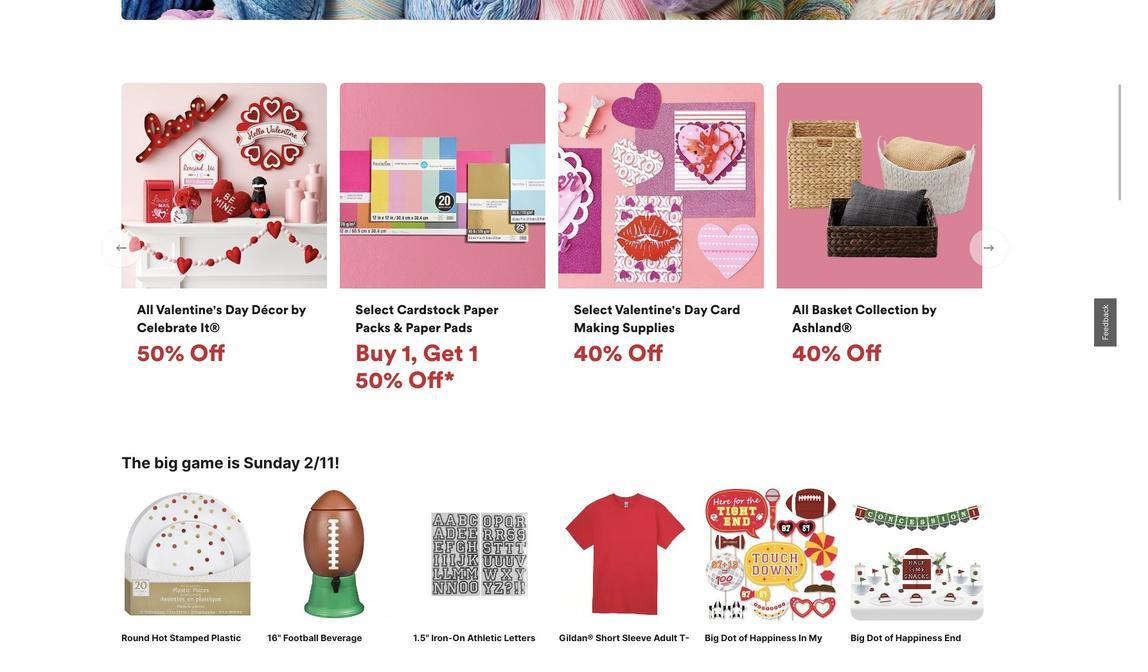 Task type: describe. For each thing, give the bounding box(es) containing it.
celebrate
[[137, 319, 198, 335]]

buy
[[356, 339, 397, 367]]

era
[[743, 645, 757, 646]]

stamped
[[170, 632, 209, 643]]

big dot of happiness in my football era - red and gol
[[705, 632, 824, 646]]

gildan® short sleeve adult t-shirt image
[[559, 487, 692, 620]]

my
[[809, 632, 823, 643]]

gildan® short sleeve adult t- shirt link
[[559, 487, 692, 646]]

happiness
[[750, 632, 797, 643]]

big dot of happiness in my football era - red and gold sports party photo booth props kit - 20 count image
[[705, 487, 838, 620]]

1.5" iron-on athletic letters by make market® link
[[413, 487, 547, 646]]

game
[[182, 453, 224, 472]]

adult
[[654, 632, 678, 643]]

in
[[799, 632, 807, 643]]

dispenser
[[267, 645, 312, 646]]

16" football beverage dispenser
[[267, 632, 362, 646]]

shirt
[[559, 645, 581, 646]]

all valentine's day décor by celebrate it® 50% off
[[137, 301, 306, 367]]

multipack
[[151, 645, 195, 646]]

2/11!
[[304, 453, 340, 472]]

50% inside all valentine's day décor by celebrate it® 50% off
[[137, 339, 184, 367]]

pastel skeins of yarn image
[[122, 0, 996, 19]]

valentine's for it®
[[156, 301, 222, 317]]

sunday
[[244, 453, 300, 472]]

off inside the all basket collection by ashland® 40% off
[[847, 339, 882, 367]]

round hot stamped plastic plates multipack image
[[122, 487, 255, 620]]

round hot stamped plastic plates multipack
[[122, 632, 241, 646]]

valentine's for 40%
[[615, 301, 682, 317]]

beverage
[[321, 632, 362, 643]]

market®
[[452, 645, 489, 646]]

card
[[711, 301, 741, 317]]

-
[[759, 645, 763, 646]]

off inside select valentine's day card making supplies 40% off
[[628, 339, 664, 367]]

iron-
[[432, 632, 453, 643]]

round
[[122, 632, 150, 643]]

on
[[453, 632, 466, 643]]

making
[[574, 319, 620, 335]]

off*
[[408, 366, 455, 394]]

football inside big dot of happiness in my football era - red and gol
[[705, 645, 741, 646]]

40% inside select valentine's day card making supplies 40% off
[[574, 339, 623, 367]]

1,
[[402, 339, 418, 367]]

off inside all valentine's day décor by celebrate it® 50% off
[[190, 339, 225, 367]]

basket
[[812, 301, 853, 317]]

all for 40%
[[793, 301, 809, 317]]

1.5"
[[413, 632, 429, 643]]

plates
[[122, 645, 149, 646]]

16"
[[267, 632, 281, 643]]

pads
[[444, 319, 473, 335]]

plastic
[[211, 632, 241, 643]]



Task type: locate. For each thing, give the bounding box(es) containing it.
1 select from the left
[[356, 301, 394, 317]]

by right décor on the top left of the page
[[291, 301, 306, 317]]

day for 50% off
[[225, 301, 249, 317]]

hot
[[152, 632, 168, 643]]

day
[[225, 301, 249, 317], [685, 301, 708, 317]]

1 horizontal spatial all
[[793, 301, 809, 317]]

3 off from the left
[[847, 339, 882, 367]]

by right collection
[[922, 301, 937, 317]]

off down it®
[[190, 339, 225, 367]]

big dot of happiness in my football era - red and gol link
[[705, 487, 838, 646]]

all basket collection by ashland® 40% off
[[793, 301, 937, 367]]

paper
[[464, 301, 499, 317], [406, 319, 441, 335]]

valentine's
[[156, 301, 222, 317], [615, 301, 682, 317]]

valentine's up supplies
[[615, 301, 682, 317]]

40% inside the all basket collection by ashland® 40% off
[[793, 339, 842, 367]]

16" football beverage dispenser link
[[267, 487, 401, 646]]

it®
[[201, 319, 220, 335]]

gildan®
[[559, 632, 594, 643]]

2 day from the left
[[685, 301, 708, 317]]

supplies
[[623, 319, 675, 335]]

day for 40% off
[[685, 301, 708, 317]]

big dot of happiness end zone - football - diy baby shower or birthday party concession signs - snack bar decorations kit - 50 pieces image
[[851, 487, 984, 620]]

1 horizontal spatial day
[[685, 301, 708, 317]]

40% down making
[[574, 339, 623, 367]]

1 horizontal spatial football
[[705, 645, 741, 646]]

select valentine's day card making supplies 40% off
[[574, 301, 741, 367]]

by inside the all basket collection by ashland® 40% off
[[922, 301, 937, 317]]

day inside all valentine's day décor by celebrate it® 50% off
[[225, 301, 249, 317]]

2 valentine's from the left
[[615, 301, 682, 317]]

select cardstock paper packs & paper pads buy 1, get 1 50% off*
[[356, 301, 499, 394]]

select inside select valentine's day card making supplies 40% off
[[574, 301, 613, 317]]

1 all from the left
[[137, 301, 154, 317]]

all
[[137, 301, 154, 317], [793, 301, 809, 317]]

big
[[154, 453, 178, 472]]

select up packs
[[356, 301, 394, 317]]

and
[[785, 645, 801, 646]]

1 horizontal spatial off
[[628, 339, 664, 367]]

40%
[[574, 339, 623, 367], [793, 339, 842, 367]]

football
[[283, 632, 319, 643], [705, 645, 741, 646]]

0 horizontal spatial by
[[291, 301, 306, 317]]

décor
[[252, 301, 288, 317]]

packages of craft paper on pink background image
[[340, 82, 546, 288]]

1 horizontal spatial by
[[413, 645, 424, 646]]

is
[[227, 453, 240, 472]]

pink, purple hearts and card supplies image
[[559, 82, 765, 288]]

all inside the all basket collection by ashland® 40% off
[[793, 301, 809, 317]]

by down "1.5""
[[413, 645, 424, 646]]

1 vertical spatial football
[[705, 645, 741, 646]]

1 horizontal spatial 40%
[[793, 339, 842, 367]]

0 horizontal spatial 40%
[[574, 339, 623, 367]]

select for 40% off
[[574, 301, 613, 317]]

select
[[356, 301, 394, 317], [574, 301, 613, 317]]

dot
[[722, 632, 737, 643]]

of
[[739, 632, 748, 643]]

1.5" iron-on athletic letters by make market® image
[[413, 487, 547, 620]]

by
[[291, 301, 306, 317], [922, 301, 937, 317], [413, 645, 424, 646]]

three water hyacinth woven baskets on pink background image
[[777, 82, 983, 288]]

round hot stamped plastic plates multipack link
[[122, 487, 255, 646]]

football inside 16" football beverage dispenser
[[283, 632, 319, 643]]

paper up pads
[[464, 301, 499, 317]]

1 off from the left
[[190, 339, 225, 367]]

football up dispenser
[[283, 632, 319, 643]]

valentine's up it®
[[156, 301, 222, 317]]

0 horizontal spatial valentine's
[[156, 301, 222, 317]]

make
[[426, 645, 450, 646]]

50% down celebrate
[[137, 339, 184, 367]]

day left décor on the top left of the page
[[225, 301, 249, 317]]

gildan® short sleeve adult t- shirt
[[559, 632, 690, 646]]

day inside select valentine's day card making supplies 40% off
[[685, 301, 708, 317]]

all up the ashland®
[[793, 301, 809, 317]]

2 horizontal spatial by
[[922, 301, 937, 317]]

1 horizontal spatial select
[[574, 301, 613, 317]]

0 horizontal spatial select
[[356, 301, 394, 317]]

cardstock
[[397, 301, 461, 317]]

1 valentine's from the left
[[156, 301, 222, 317]]

0 horizontal spatial off
[[190, 339, 225, 367]]

all for celebrate
[[137, 301, 154, 317]]

by inside all valentine's day décor by celebrate it® 50% off
[[291, 301, 306, 317]]

2 40% from the left
[[793, 339, 842, 367]]

&
[[394, 319, 403, 335]]

ashland®
[[793, 319, 853, 335]]

sleeve
[[623, 632, 652, 643]]

off down supplies
[[628, 339, 664, 367]]

0 horizontal spatial day
[[225, 301, 249, 317]]

valentine's inside all valentine's day décor by celebrate it® 50% off
[[156, 301, 222, 317]]

the
[[122, 453, 151, 472]]

1 40% from the left
[[574, 339, 623, 367]]

get
[[423, 339, 464, 367]]

0 horizontal spatial all
[[137, 301, 154, 317]]

50% left off*
[[356, 366, 403, 394]]

select for buy 1, get 1 50% off*
[[356, 301, 394, 317]]

day left card
[[685, 301, 708, 317]]

50% inside select cardstock paper packs & paper pads buy 1, get 1 50% off*
[[356, 366, 403, 394]]

0 vertical spatial football
[[283, 632, 319, 643]]

2 horizontal spatial off
[[847, 339, 882, 367]]

valentine's inside select valentine's day card making supplies 40% off
[[615, 301, 682, 317]]

1 vertical spatial paper
[[406, 319, 441, 335]]

0 horizontal spatial football
[[283, 632, 319, 643]]

1 horizontal spatial paper
[[464, 301, 499, 317]]

athletic
[[468, 632, 502, 643]]

2 off from the left
[[628, 339, 664, 367]]

t-
[[680, 632, 690, 643]]

40% down the ashland®
[[793, 339, 842, 367]]

all inside all valentine's day décor by celebrate it® 50% off
[[137, 301, 154, 317]]

off down the ashland®
[[847, 339, 882, 367]]

short
[[596, 632, 620, 643]]

1.5" iron-on athletic letters by make market®
[[413, 632, 536, 646]]

football down "dot"
[[705, 645, 741, 646]]

select up making
[[574, 301, 613, 317]]

paper down cardstock at the left of page
[[406, 319, 441, 335]]

select inside select cardstock paper packs & paper pads buy 1, get 1 50% off*
[[356, 301, 394, 317]]

big
[[705, 632, 719, 643]]

red and white heart decor on white mantel in pink room image
[[122, 82, 327, 288]]

all up celebrate
[[137, 301, 154, 317]]

0 vertical spatial paper
[[464, 301, 499, 317]]

1 horizontal spatial 50%
[[356, 366, 403, 394]]

0 horizontal spatial paper
[[406, 319, 441, 335]]

red
[[766, 645, 782, 646]]

1 horizontal spatial valentine's
[[615, 301, 682, 317]]

off
[[190, 339, 225, 367], [628, 339, 664, 367], [847, 339, 882, 367]]

packs
[[356, 319, 391, 335]]

1 day from the left
[[225, 301, 249, 317]]

the big game is sunday 2/11!
[[122, 453, 340, 472]]

1
[[469, 339, 478, 367]]

50%
[[137, 339, 184, 367], [356, 366, 403, 394]]

letters
[[504, 632, 536, 643]]

collection
[[856, 301, 919, 317]]

2 select from the left
[[574, 301, 613, 317]]

2 all from the left
[[793, 301, 809, 317]]

16" football beverage dispenser image
[[267, 487, 401, 620]]

by inside 1.5" iron-on athletic letters by make market®
[[413, 645, 424, 646]]

0 horizontal spatial 50%
[[137, 339, 184, 367]]



Task type: vqa. For each thing, say whether or not it's contained in the screenshot.
DIRECT inside the the 'Speedball Screen Printing Ink Jet Transparency Sheets, 8.5" X 11", Pack Of 6 $16.14 Sold and shipped by DIRECT HOME SUPPLIES'
no



